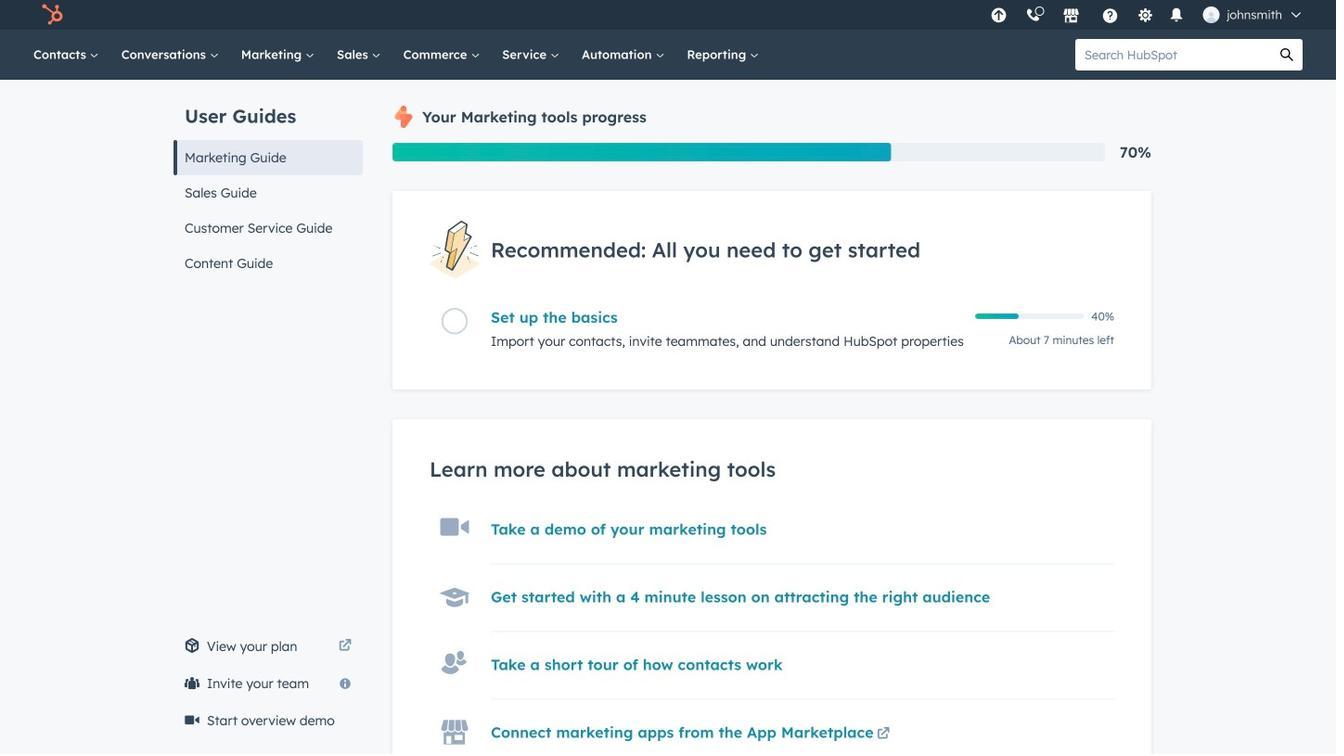 Task type: vqa. For each thing, say whether or not it's contained in the screenshot.
rightmost to
no



Task type: describe. For each thing, give the bounding box(es) containing it.
user guides element
[[174, 80, 363, 281]]

link opens in a new window image
[[877, 724, 890, 746]]

[object object] complete progress bar
[[975, 314, 1019, 319]]



Task type: locate. For each thing, give the bounding box(es) containing it.
progress bar
[[393, 143, 891, 161]]

Search HubSpot search field
[[1076, 39, 1271, 71]]

menu
[[981, 0, 1314, 30]]

link opens in a new window image
[[339, 636, 352, 658], [339, 640, 352, 653], [877, 729, 890, 742]]

marketplaces image
[[1063, 8, 1080, 25]]

john smith image
[[1203, 6, 1220, 23]]



